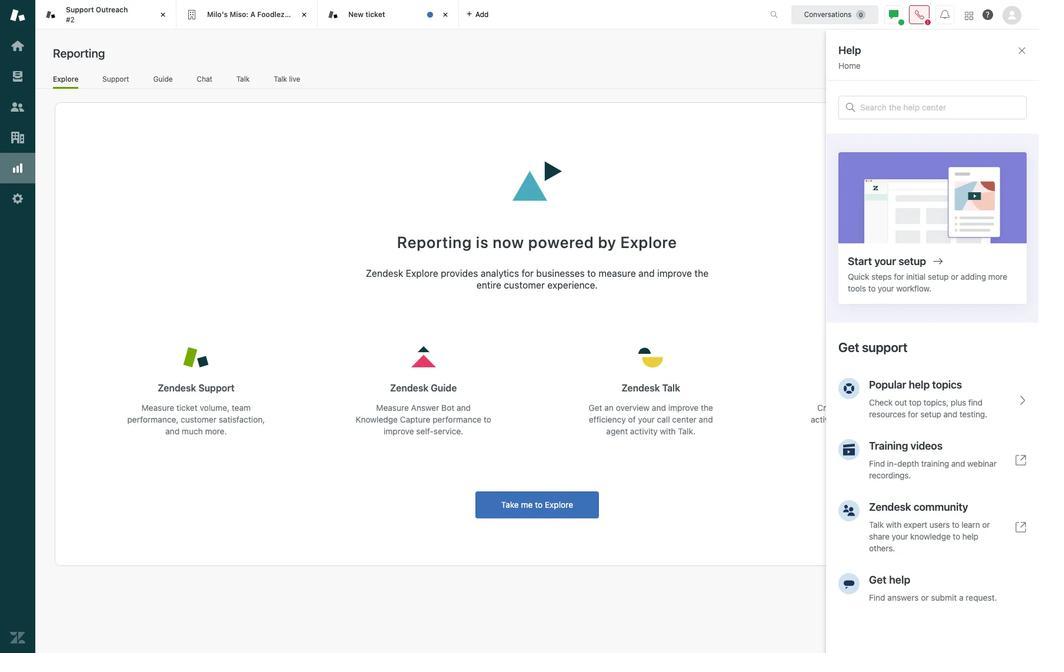 Task type: describe. For each thing, give the bounding box(es) containing it.
service.
[[434, 427, 463, 437]]

activity inside get an overview and improve the efficiency of your call center and agent activity with talk.
[[630, 427, 658, 437]]

conversations
[[804, 10, 852, 19]]

create reports about your agent activity and customer experience in chat.
[[811, 403, 946, 437]]

0 horizontal spatial chat
[[197, 74, 212, 83]]

an
[[605, 403, 614, 413]]

guide link
[[153, 74, 173, 87]]

a
[[250, 10, 255, 19]]

new ticket tab
[[318, 0, 459, 29]]

to inside measure answer bot and knowledge capture performance to improve self-service.
[[484, 415, 491, 425]]

in
[[939, 415, 946, 425]]

agent inside create reports about your agent activity and customer experience in chat.
[[918, 403, 939, 413]]

milo's miso: a foodlez subsidiary
[[207, 10, 323, 19]]

1 vertical spatial chat
[[888, 383, 909, 394]]

analytics
[[481, 268, 519, 279]]

performance,
[[127, 415, 178, 425]]

by
[[598, 233, 617, 252]]

milo's
[[207, 10, 228, 19]]

measure for zendesk guide
[[376, 403, 409, 413]]

new ticket
[[348, 10, 385, 19]]

satisfaction,
[[219, 415, 265, 425]]

create
[[817, 403, 843, 413]]

explore link
[[53, 74, 78, 89]]

center
[[672, 415, 697, 425]]

admin image
[[10, 191, 25, 207]]

self-
[[416, 427, 434, 437]]

zendesk support image
[[10, 8, 25, 23]]

support for support outreach #2
[[66, 5, 94, 14]]

overview
[[616, 403, 650, 413]]

reporting for reporting
[[53, 46, 105, 60]]

get help image
[[983, 9, 993, 20]]

agent inside get an overview and improve the efficiency of your call center and agent activity with talk.
[[606, 427, 628, 437]]

more.
[[205, 427, 227, 437]]

volume,
[[200, 403, 230, 413]]

to inside zendesk explore provides analytics for businesses to measure and improve the entire customer experience.
[[587, 268, 596, 279]]

and inside create reports about your agent activity and customer experience in chat.
[[841, 415, 855, 425]]

zendesk guide
[[390, 383, 457, 394]]

take me to explore
[[501, 500, 573, 510]]

improve inside measure answer bot and knowledge capture performance to improve self-service.
[[384, 427, 414, 437]]

subsidiary
[[287, 10, 323, 19]]

more
[[998, 72, 1018, 82]]

foodlez
[[257, 10, 285, 19]]

much
[[182, 427, 203, 437]]

zendesk for zendesk talk
[[622, 383, 660, 394]]

add
[[476, 10, 489, 19]]

talk link
[[236, 74, 250, 87]]

powered
[[528, 233, 594, 252]]

ticket for measure
[[176, 403, 198, 413]]

zendesk support
[[158, 383, 235, 394]]

and right "center"
[[699, 415, 713, 425]]

learn more
[[975, 72, 1018, 82]]

and up call
[[652, 403, 666, 413]]

now
[[493, 233, 524, 252]]

get
[[589, 403, 602, 413]]

measure for zendesk support
[[142, 403, 174, 413]]

measure ticket volume, team performance, customer satisfaction, and much more.
[[127, 403, 265, 437]]

activity inside create reports about your agent activity and customer experience in chat.
[[811, 415, 839, 425]]

button displays agent's chat status as online. image
[[889, 10, 899, 19]]

improve inside get an overview and improve the efficiency of your call center and agent activity with talk.
[[668, 403, 699, 413]]

zendesk talk
[[622, 383, 680, 394]]

talk for talk live
[[274, 74, 287, 83]]

bot
[[441, 403, 455, 413]]

close image
[[440, 9, 451, 21]]

tab containing support outreach
[[35, 0, 177, 29]]

0 horizontal spatial guide
[[153, 74, 173, 83]]

knowledge
[[356, 415, 398, 425]]

zendesk for zendesk explore provides analytics for businesses to measure and improve the entire customer experience.
[[366, 268, 403, 279]]

talk for talk
[[236, 74, 250, 83]]

talk live
[[274, 74, 300, 83]]

the inside zendesk explore provides analytics for businesses to measure and improve the entire customer experience.
[[695, 268, 709, 279]]

with
[[660, 427, 676, 437]]

take me to explore button
[[476, 492, 599, 519]]

and inside measure answer bot and knowledge capture performance to improve self-service.
[[457, 403, 471, 413]]

answer
[[411, 403, 439, 413]]

zendesk products image
[[965, 11, 973, 20]]

reporting image
[[10, 161, 25, 176]]

the inside get an overview and improve the efficiency of your call center and agent activity with talk.
[[701, 403, 713, 413]]

outreach
[[96, 5, 128, 14]]

1 horizontal spatial guide
[[431, 383, 457, 394]]

take
[[501, 500, 519, 510]]

get started image
[[10, 38, 25, 54]]

new
[[348, 10, 364, 19]]

experience
[[895, 415, 937, 425]]

of
[[628, 415, 636, 425]]



Task type: locate. For each thing, give the bounding box(es) containing it.
1 horizontal spatial to
[[535, 500, 543, 510]]

chat link
[[197, 74, 213, 87]]

1 horizontal spatial customer
[[504, 280, 545, 291]]

measure inside measure answer bot and knowledge capture performance to improve self-service.
[[376, 403, 409, 413]]

conversations button
[[792, 5, 879, 24]]

measure answer bot and knowledge capture performance to improve self-service.
[[356, 403, 491, 437]]

explore right 'views' icon
[[53, 74, 78, 83]]

1 measure from the left
[[142, 403, 174, 413]]

milo's miso: a foodlez subsidiary tab
[[177, 0, 323, 29]]

1 horizontal spatial close image
[[298, 9, 310, 21]]

0 vertical spatial guide
[[153, 74, 173, 83]]

2 horizontal spatial talk
[[662, 383, 680, 394]]

1 vertical spatial activity
[[630, 427, 658, 437]]

and up performance
[[457, 403, 471, 413]]

zendesk image
[[10, 631, 25, 646]]

talk
[[236, 74, 250, 83], [274, 74, 287, 83], [662, 383, 680, 394]]

and inside measure ticket volume, team performance, customer satisfaction, and much more.
[[165, 427, 180, 437]]

capture
[[400, 415, 430, 425]]

learn more link
[[975, 72, 1018, 82]]

support up #2
[[66, 5, 94, 14]]

activity down of
[[630, 427, 658, 437]]

reporting for reporting is now powered by explore
[[397, 233, 472, 252]]

organizations image
[[10, 130, 25, 145]]

1 vertical spatial guide
[[431, 383, 457, 394]]

1 horizontal spatial measure
[[376, 403, 409, 413]]

explore right me
[[545, 500, 573, 510]]

to right me
[[535, 500, 543, 510]]

0 vertical spatial improve
[[657, 268, 692, 279]]

close image inside milo's miso: a foodlez subsidiary tab
[[298, 9, 310, 21]]

0 vertical spatial to
[[587, 268, 596, 279]]

team
[[232, 403, 251, 413]]

ticket inside tab
[[366, 10, 385, 19]]

0 vertical spatial your
[[899, 403, 915, 413]]

zendesk
[[366, 268, 403, 279], [158, 383, 196, 394], [390, 383, 429, 394], [622, 383, 660, 394], [847, 383, 886, 394]]

improve
[[657, 268, 692, 279], [668, 403, 699, 413], [384, 427, 414, 437]]

tabs tab list
[[35, 0, 758, 29]]

entire
[[477, 280, 501, 291]]

support up 'volume,'
[[198, 383, 235, 394]]

0 horizontal spatial to
[[484, 415, 491, 425]]

explore
[[53, 74, 78, 83], [621, 233, 677, 252], [406, 268, 438, 279], [545, 500, 573, 510]]

to
[[587, 268, 596, 279], [484, 415, 491, 425], [535, 500, 543, 510]]

the
[[695, 268, 709, 279], [701, 403, 713, 413]]

zendesk for zendesk chat
[[847, 383, 886, 394]]

close image for tab containing support outreach
[[157, 9, 169, 21]]

2 vertical spatial improve
[[384, 427, 414, 437]]

close image right outreach on the left
[[157, 9, 169, 21]]

customer inside create reports about your agent activity and customer experience in chat.
[[857, 415, 893, 425]]

and right 'measure'
[[639, 268, 655, 279]]

efficiency
[[589, 415, 626, 425]]

1 vertical spatial agent
[[606, 427, 628, 437]]

0 vertical spatial chat
[[197, 74, 212, 83]]

improve down capture
[[384, 427, 414, 437]]

agent
[[918, 403, 939, 413], [606, 427, 628, 437]]

0 horizontal spatial close image
[[157, 9, 169, 21]]

reporting
[[53, 46, 105, 60], [397, 233, 472, 252]]

ticket down zendesk support
[[176, 403, 198, 413]]

2 close image from the left
[[298, 9, 310, 21]]

ticket for new
[[366, 10, 385, 19]]

1 horizontal spatial agent
[[918, 403, 939, 413]]

1 vertical spatial reporting
[[397, 233, 472, 252]]

and
[[639, 268, 655, 279], [457, 403, 471, 413], [652, 403, 666, 413], [699, 415, 713, 425], [841, 415, 855, 425], [165, 427, 180, 437]]

reports
[[845, 403, 872, 413]]

0 horizontal spatial agent
[[606, 427, 628, 437]]

your right of
[[638, 415, 655, 425]]

talk.
[[678, 427, 696, 437]]

improve right 'measure'
[[657, 268, 692, 279]]

talk up call
[[662, 383, 680, 394]]

to up experience.
[[587, 268, 596, 279]]

customer inside measure ticket volume, team performance, customer satisfaction, and much more.
[[181, 415, 217, 425]]

to right performance
[[484, 415, 491, 425]]

agent down efficiency
[[606, 427, 628, 437]]

guide left chat link
[[153, 74, 173, 83]]

measure
[[142, 403, 174, 413], [376, 403, 409, 413]]

measure up knowledge at the left bottom
[[376, 403, 409, 413]]

0 vertical spatial reporting
[[53, 46, 105, 60]]

activity down create
[[811, 415, 839, 425]]

2 vertical spatial to
[[535, 500, 543, 510]]

customer up the much
[[181, 415, 217, 425]]

support left guide link
[[102, 74, 129, 83]]

customer
[[504, 280, 545, 291], [181, 415, 217, 425], [857, 415, 893, 425]]

chat.
[[868, 427, 889, 437]]

2 horizontal spatial customer
[[857, 415, 893, 425]]

support for support
[[102, 74, 129, 83]]

2 measure from the left
[[376, 403, 409, 413]]

for
[[522, 268, 534, 279]]

0 horizontal spatial activity
[[630, 427, 658, 437]]

and inside zendesk explore provides analytics for businesses to measure and improve the entire customer experience.
[[639, 268, 655, 279]]

tab
[[35, 0, 177, 29]]

1 vertical spatial support
[[102, 74, 129, 83]]

customers image
[[10, 99, 25, 115]]

talk live link
[[273, 74, 301, 87]]

1 vertical spatial to
[[484, 415, 491, 425]]

close image
[[157, 9, 169, 21], [298, 9, 310, 21]]

1 horizontal spatial talk
[[274, 74, 287, 83]]

0 horizontal spatial your
[[638, 415, 655, 425]]

explore right by at top right
[[621, 233, 677, 252]]

get an overview and improve the efficiency of your call center and agent activity with talk.
[[589, 403, 713, 437]]

about
[[875, 403, 896, 413]]

reporting up provides
[[397, 233, 472, 252]]

experience.
[[548, 280, 598, 291]]

your
[[899, 403, 915, 413], [638, 415, 655, 425]]

1 horizontal spatial chat
[[888, 383, 909, 394]]

2 vertical spatial support
[[198, 383, 235, 394]]

close image right 'foodlez' on the top left of the page
[[298, 9, 310, 21]]

ticket
[[366, 10, 385, 19], [176, 403, 198, 413]]

1 vertical spatial improve
[[668, 403, 699, 413]]

is
[[476, 233, 489, 252]]

improve inside zendesk explore provides analytics for businesses to measure and improve the entire customer experience.
[[657, 268, 692, 279]]

zendesk chat
[[847, 383, 909, 394]]

your inside get an overview and improve the efficiency of your call center and agent activity with talk.
[[638, 415, 655, 425]]

your inside create reports about your agent activity and customer experience in chat.
[[899, 403, 915, 413]]

#2
[[66, 15, 75, 24]]

learn
[[975, 72, 996, 82]]

0 horizontal spatial talk
[[236, 74, 250, 83]]

0 vertical spatial support
[[66, 5, 94, 14]]

me
[[521, 500, 533, 510]]

chat left talk link
[[197, 74, 212, 83]]

1 vertical spatial your
[[638, 415, 655, 425]]

measure up performance,
[[142, 403, 174, 413]]

main element
[[0, 0, 35, 654]]

1 horizontal spatial ticket
[[366, 10, 385, 19]]

close image inside tab
[[157, 9, 169, 21]]

measure inside measure ticket volume, team performance, customer satisfaction, and much more.
[[142, 403, 174, 413]]

chat
[[197, 74, 212, 83], [888, 383, 909, 394]]

guide
[[153, 74, 173, 83], [431, 383, 457, 394]]

notifications image
[[940, 10, 950, 19]]

2 horizontal spatial support
[[198, 383, 235, 394]]

1 vertical spatial ticket
[[176, 403, 198, 413]]

1 horizontal spatial activity
[[811, 415, 839, 425]]

customer inside zendesk explore provides analytics for businesses to measure and improve the entire customer experience.
[[504, 280, 545, 291]]

zendesk inside zendesk explore provides analytics for businesses to measure and improve the entire customer experience.
[[366, 268, 403, 279]]

reporting is now powered by explore
[[397, 233, 677, 252]]

support
[[66, 5, 94, 14], [102, 74, 129, 83], [198, 383, 235, 394]]

and left the much
[[165, 427, 180, 437]]

miso:
[[230, 10, 249, 19]]

0 horizontal spatial support
[[66, 5, 94, 14]]

views image
[[10, 69, 25, 84]]

explore inside button
[[545, 500, 573, 510]]

talk right chat link
[[236, 74, 250, 83]]

businesses
[[536, 268, 585, 279]]

explore left provides
[[406, 268, 438, 279]]

support outreach #2
[[66, 5, 128, 24]]

activity
[[811, 415, 839, 425], [630, 427, 658, 437]]

0 horizontal spatial reporting
[[53, 46, 105, 60]]

improve up "center"
[[668, 403, 699, 413]]

1 close image from the left
[[157, 9, 169, 21]]

1 horizontal spatial support
[[102, 74, 129, 83]]

ticket right "new"
[[366, 10, 385, 19]]

ticket inside measure ticket volume, team performance, customer satisfaction, and much more.
[[176, 403, 198, 413]]

and down reports
[[841, 415, 855, 425]]

reporting up explore link
[[53, 46, 105, 60]]

0 vertical spatial the
[[695, 268, 709, 279]]

measure
[[599, 268, 636, 279]]

0 vertical spatial ticket
[[366, 10, 385, 19]]

1 vertical spatial the
[[701, 403, 713, 413]]

0 vertical spatial agent
[[918, 403, 939, 413]]

customer up chat.
[[857, 415, 893, 425]]

close image for milo's miso: a foodlez subsidiary tab
[[298, 9, 310, 21]]

1 horizontal spatial your
[[899, 403, 915, 413]]

performance
[[433, 415, 482, 425]]

support inside support outreach #2
[[66, 5, 94, 14]]

0 vertical spatial activity
[[811, 415, 839, 425]]

2 horizontal spatial to
[[587, 268, 596, 279]]

your up experience
[[899, 403, 915, 413]]

zendesk explore provides analytics for businesses to measure and improve the entire customer experience.
[[366, 268, 709, 291]]

guide up bot
[[431, 383, 457, 394]]

live
[[289, 74, 300, 83]]

provides
[[441, 268, 478, 279]]

chat up about
[[888, 383, 909, 394]]

call
[[657, 415, 670, 425]]

talk left live
[[274, 74, 287, 83]]

to inside button
[[535, 500, 543, 510]]

0 horizontal spatial ticket
[[176, 403, 198, 413]]

add button
[[459, 0, 496, 29]]

0 horizontal spatial customer
[[181, 415, 217, 425]]

0 horizontal spatial measure
[[142, 403, 174, 413]]

explore inside zendesk explore provides analytics for businesses to measure and improve the entire customer experience.
[[406, 268, 438, 279]]

zendesk for zendesk support
[[158, 383, 196, 394]]

agent up experience
[[918, 403, 939, 413]]

support link
[[102, 74, 130, 87]]

zendesk for zendesk guide
[[390, 383, 429, 394]]

customer down for
[[504, 280, 545, 291]]

1 horizontal spatial reporting
[[397, 233, 472, 252]]



Task type: vqa. For each thing, say whether or not it's contained in the screenshot.
IT
no



